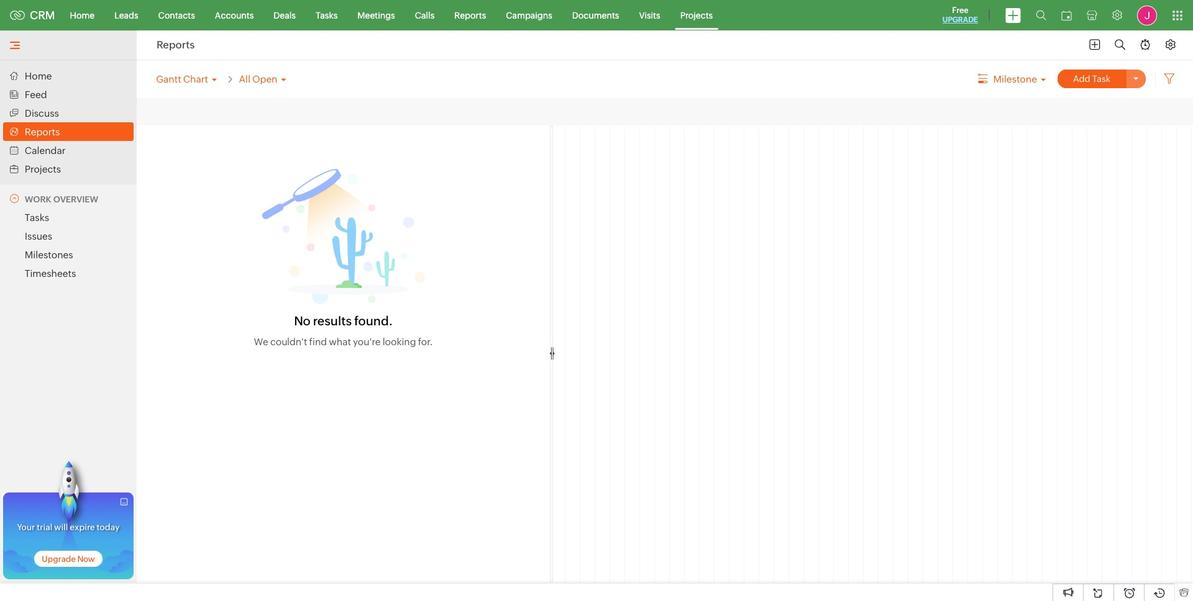 Task type: locate. For each thing, give the bounding box(es) containing it.
campaigns link
[[496, 0, 562, 30]]

meetings link
[[348, 0, 405, 30]]

free
[[952, 6, 969, 15]]

accounts
[[215, 10, 254, 20]]

meetings
[[358, 10, 395, 20]]

leads
[[114, 10, 138, 20]]

tasks
[[316, 10, 338, 20]]

visits
[[639, 10, 660, 20]]

documents link
[[562, 0, 629, 30]]

search element
[[1029, 0, 1054, 30]]

upgrade
[[943, 16, 978, 24]]

documents
[[572, 10, 619, 20]]

profile element
[[1130, 0, 1165, 30]]

create menu element
[[998, 0, 1029, 30]]

crm
[[30, 9, 55, 22]]

deals link
[[264, 0, 306, 30]]

leads link
[[105, 0, 148, 30]]

deals
[[274, 10, 296, 20]]

home
[[70, 10, 95, 20]]



Task type: vqa. For each thing, say whether or not it's contained in the screenshot.
Search ELEMENT
yes



Task type: describe. For each thing, give the bounding box(es) containing it.
crm link
[[10, 9, 55, 22]]

home link
[[60, 0, 105, 30]]

reports link
[[445, 0, 496, 30]]

calls
[[415, 10, 435, 20]]

reports
[[455, 10, 486, 20]]

contacts
[[158, 10, 195, 20]]

visits link
[[629, 0, 670, 30]]

create menu image
[[1006, 8, 1021, 23]]

free upgrade
[[943, 6, 978, 24]]

tasks link
[[306, 0, 348, 30]]

accounts link
[[205, 0, 264, 30]]

calls link
[[405, 0, 445, 30]]

search image
[[1036, 10, 1047, 21]]

projects
[[680, 10, 713, 20]]

calendar image
[[1062, 10, 1072, 20]]

projects link
[[670, 0, 723, 30]]

campaigns
[[506, 10, 552, 20]]

contacts link
[[148, 0, 205, 30]]

profile image
[[1137, 5, 1157, 25]]



